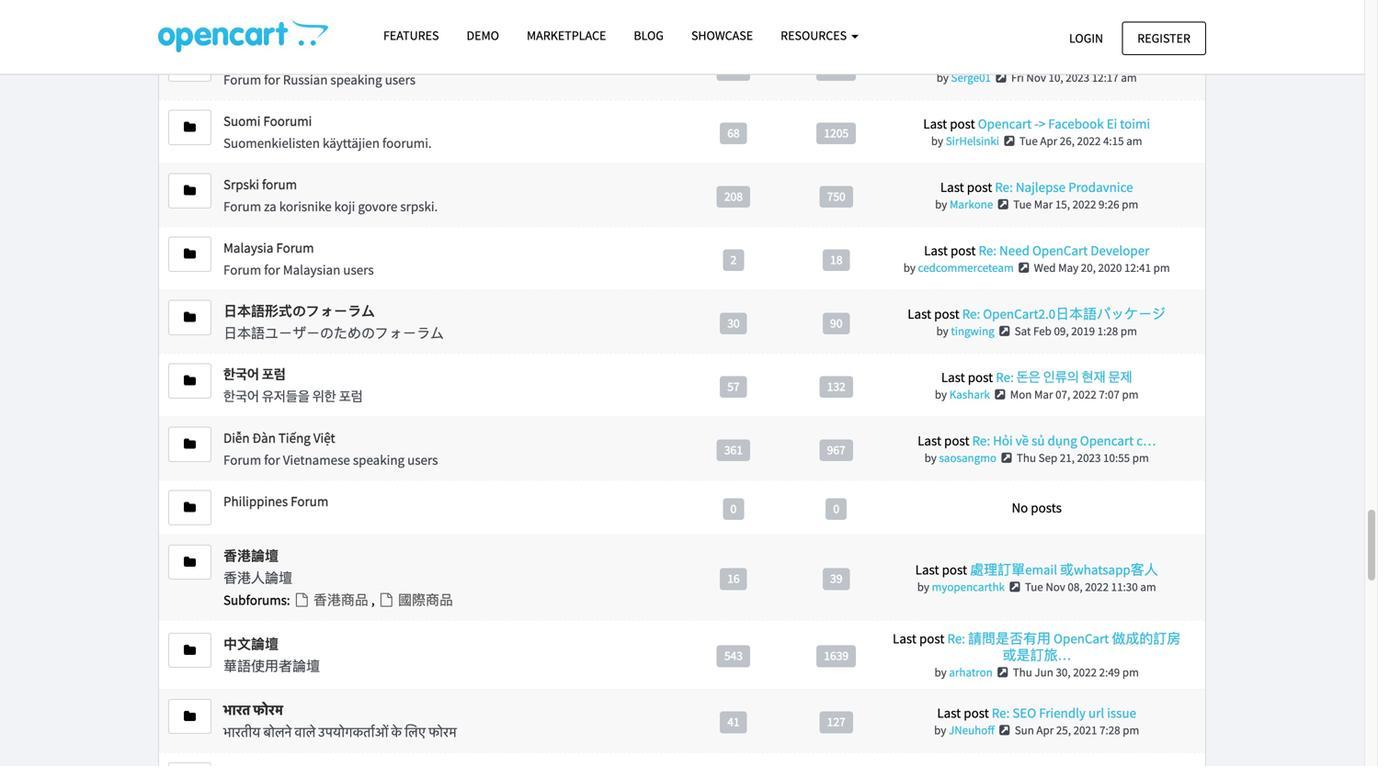 Task type: locate. For each thing, give the bounding box(es) containing it.
mar down "last post re: 돈은 인류의 현재 문제"
[[1034, 387, 1053, 402]]

1 vertical spatial 한국어
[[223, 388, 259, 405]]

by for last post opencart -> facebook ei toimi
[[931, 133, 943, 148]]

register link
[[1122, 22, 1206, 55]]

post for re: 돈은 인류의 현재 문제
[[968, 369, 993, 386]]

by
[[937, 70, 949, 85], [931, 133, 943, 148], [935, 197, 947, 212], [904, 260, 916, 275], [937, 324, 949, 339], [935, 387, 947, 402], [925, 450, 937, 466], [917, 580, 930, 595], [935, 665, 947, 680], [934, 723, 947, 738]]

cedcommerceteam link
[[918, 260, 1014, 275]]

उपयोगकर्ताओं
[[319, 724, 389, 741]]

view the latest post image down last post opencart -> facebook ei toimi
[[1002, 135, 1017, 147]]

0 horizontal spatial opencart
[[978, 115, 1032, 132]]

post up by arhatron
[[919, 630, 945, 648]]

2 vertical spatial am
[[1140, 580, 1156, 595]]

香港論壇 link
[[223, 547, 279, 565]]

0 horizontal spatial फोरम
[[253, 702, 283, 719]]

pm for re: 請問是否有用 opencart 做成的訂房 或是訂旅…
[[1123, 665, 1139, 680]]

re: for re: 돈은 인류의 현재 문제
[[996, 369, 1014, 386]]

tue for 處理訂單email
[[1025, 580, 1043, 595]]

demo
[[467, 27, 499, 44]]

0 vertical spatial फोरम
[[253, 702, 283, 719]]

by serge01
[[937, 70, 991, 85]]

for down русский форум link
[[264, 71, 280, 88]]

file o image
[[378, 593, 395, 607]]

mar down najlepse
[[1034, 197, 1053, 212]]

opencart up may
[[1033, 242, 1088, 259]]

for left ukrainian
[[264, 7, 280, 25]]

forum down diễn on the left of the page
[[223, 451, 261, 469]]

2022 down facebook
[[1077, 133, 1101, 148]]

1 vertical spatial nov
[[1046, 580, 1066, 595]]

post up by myopencarthk
[[942, 561, 967, 579]]

need
[[1000, 242, 1030, 259]]

-
[[1035, 115, 1039, 132]]

opencart left -
[[978, 115, 1032, 132]]

post up markone
[[967, 178, 992, 196]]

forum inside srpski forum forum za korisnike koji govore srpski.
[[223, 198, 261, 215]]

by left markone
[[935, 197, 947, 212]]

srpski forum link
[[223, 176, 297, 193]]

포럼
[[262, 366, 286, 383], [339, 388, 363, 405]]

for inside русский форум forum for russian speaking users
[[264, 71, 280, 88]]

유저들을
[[262, 388, 310, 405]]

speaking up features
[[342, 7, 393, 25]]

feb
[[1033, 324, 1052, 339]]

0 vertical spatial nov
[[1027, 70, 1046, 85]]

resources link
[[767, 19, 873, 52]]

1 vertical spatial tue
[[1013, 197, 1032, 212]]

0 vertical spatial apr
[[1040, 133, 1058, 148]]

2 vertical spatial speaking
[[353, 451, 405, 469]]

showcase
[[691, 27, 753, 44]]

1 vertical spatial am
[[1127, 133, 1142, 148]]

pm right 12:41
[[1154, 260, 1170, 275]]

jneuhoff
[[949, 723, 995, 738]]

srpski.
[[400, 198, 438, 215]]

marketplace link
[[513, 19, 620, 52]]

2022 down 현재
[[1073, 387, 1097, 402]]

post up by saosangmo
[[944, 432, 970, 450]]

thu for hỏi
[[1017, 450, 1036, 466]]

1 vertical spatial speaking
[[330, 71, 382, 88]]

524
[[724, 62, 743, 77]]

view the latest post image for re: 돈은 인류의 현재 문제
[[993, 389, 1008, 401]]

127
[[827, 715, 846, 730]]

view the latest post image down need
[[1016, 262, 1032, 274]]

1 vertical spatial 2023
[[1066, 70, 1090, 85]]

nov right fri
[[1027, 70, 1046, 85]]

jun
[[1035, 665, 1054, 680]]

opencart for 請問是否有用
[[1054, 630, 1109, 648]]

1 horizontal spatial opencart
[[1080, 432, 1134, 450]]

posts
[[1031, 499, 1062, 517]]

re: for re: seo friendly url issue
[[992, 705, 1010, 722]]

mar
[[1034, 197, 1053, 212], [1034, 387, 1053, 402]]

한국어
[[223, 366, 259, 383], [223, 388, 259, 405]]

re: up mon on the right of page
[[996, 369, 1014, 386]]

suomenkielisten
[[223, 134, 320, 152]]

forum down русский at the top
[[223, 71, 261, 88]]

1 mar from the top
[[1034, 197, 1053, 212]]

pm for re: opencart2.0日本語パッケージ
[[1121, 324, 1137, 339]]

sủ
[[1032, 432, 1045, 450]]

2022 for >
[[1077, 133, 1101, 148]]

tue
[[1020, 133, 1038, 148], [1013, 197, 1032, 212], [1025, 580, 1043, 595]]

am
[[1121, 70, 1137, 85], [1127, 133, 1142, 148], [1140, 580, 1156, 595]]

opencart up the thu jun 30, 2022 2:49 pm
[[1054, 630, 1109, 648]]

tingwing
[[951, 324, 995, 339]]

nov down 處理訂單email 或whatsapp客人 link
[[1046, 580, 1066, 595]]

0 vertical spatial tue
[[1020, 133, 1038, 148]]

포럼 up 유저들을
[[262, 366, 286, 383]]

26,
[[1060, 133, 1075, 148]]

view the latest post image left "sun"
[[997, 725, 1012, 737]]

view the latest post image
[[994, 72, 1009, 84], [996, 199, 1011, 210], [993, 389, 1008, 401]]

1 vertical spatial opencart
[[1054, 630, 1109, 648]]

srpski
[[223, 176, 259, 193]]

by left cedcommerceteam
[[904, 260, 916, 275]]

2 vertical spatial view the latest post image
[[993, 389, 1008, 401]]

1 vertical spatial फोरम
[[429, 724, 457, 741]]

re: for re: 請問是否有用 opencart 做成的訂房 或是訂旅…
[[948, 630, 965, 648]]

포럼 right 위한
[[339, 388, 363, 405]]

by for last post re: najlepse prodavnice
[[935, 197, 947, 212]]

last post re: najlepse prodavnice
[[941, 178, 1133, 196]]

वाले
[[295, 724, 316, 741]]

za
[[264, 198, 277, 215]]

for inside malaysia forum forum for malaysian users
[[264, 261, 280, 279]]

tue apr 26, 2022 4:15 am
[[1020, 133, 1142, 148]]

philippines forum
[[223, 493, 328, 510]]

re: opencart2.0日本語パッケージ link
[[962, 305, 1166, 323]]

view the latest post image for 或whatsapp客人
[[1007, 581, 1023, 593]]

pm right 1:28
[[1121, 324, 1137, 339]]

forum up русский at the top
[[223, 7, 261, 25]]

file o image
[[293, 593, 311, 607]]

sat
[[1015, 324, 1031, 339]]

am down toimi
[[1127, 133, 1142, 148]]

thu jun 30, 2022 2:49 pm
[[1013, 665, 1139, 680]]

kashark
[[950, 387, 990, 402]]

tue for re:
[[1013, 197, 1032, 212]]

0 vertical spatial am
[[1121, 70, 1137, 85]]

0
[[731, 501, 737, 517], [833, 501, 840, 517]]

opencart up 10:55
[[1080, 432, 1134, 450]]

last
[[923, 115, 947, 132], [941, 178, 964, 196], [924, 242, 948, 259], [908, 305, 932, 323], [941, 369, 965, 386], [918, 432, 942, 450], [916, 561, 939, 579], [893, 630, 917, 648], [937, 705, 961, 722]]

nov for tue
[[1046, 580, 1066, 595]]

thu aug 03, 2023 10:12 pm
[[1015, 6, 1147, 22]]

govore
[[358, 198, 398, 215]]

re: left seo
[[992, 705, 1010, 722]]

1 vertical spatial apr
[[1037, 723, 1054, 738]]

by left jneuhoff link
[[934, 723, 947, 738]]

2023 for 10:55
[[1077, 450, 1101, 466]]

view the latest post image down hỏi
[[999, 452, 1014, 464]]

forum inside the diễn đàn tiếng việt forum for vietnamese speaking users
[[223, 451, 261, 469]]

2 for from the top
[[264, 71, 280, 88]]

re: up by arhatron
[[948, 630, 965, 648]]

post up by tingwing at the right of the page
[[934, 305, 960, 323]]

0 vertical spatial mar
[[1034, 197, 1053, 212]]

post up "by sirhelsinki"
[[950, 115, 975, 132]]

post for re: najlepse prodavnice
[[967, 178, 992, 196]]

apr left "26,"
[[1040, 133, 1058, 148]]

for down malaysia forum link
[[264, 261, 280, 279]]

speaking inside the diễn đàn tiếng việt forum for vietnamese speaking users
[[353, 451, 405, 469]]

0 vertical spatial 2023
[[1076, 6, 1099, 22]]

speaking inside русский форум forum for russian speaking users
[[330, 71, 382, 88]]

tue for opencart
[[1020, 133, 1038, 148]]

opencart for need
[[1033, 242, 1088, 259]]

forum down srpski on the top of the page
[[223, 198, 261, 215]]

view the latest post image for 請問是否有用
[[995, 667, 1011, 679]]

re: up the tingwing link
[[962, 305, 980, 323]]

seo
[[1013, 705, 1036, 722]]

0 horizontal spatial 포럼
[[262, 366, 286, 383]]

by left kashark link
[[935, 387, 947, 402]]

re: 請問是否有用 opencart 做成的訂房 或是訂旅… link
[[948, 630, 1181, 664]]

中文論壇 link
[[223, 636, 279, 653]]

0 vertical spatial 한국어
[[223, 366, 259, 383]]

by kashark
[[935, 387, 990, 402]]

1 vertical spatial mar
[[1034, 387, 1053, 402]]

re: left hỏi
[[972, 432, 990, 450]]

0 down 967
[[833, 501, 840, 517]]

post up cedcommerceteam link at the right top of the page
[[951, 242, 976, 259]]

1 horizontal spatial फोरम
[[429, 724, 457, 741]]

serge01
[[951, 70, 991, 85]]

mar for najlepse
[[1034, 197, 1053, 212]]

by left the tingwing
[[937, 324, 949, 339]]

view the latest post image right "arhatron"
[[995, 667, 1011, 679]]

post for re: seo friendly url issue
[[964, 705, 989, 722]]

2022 for 인류의
[[1073, 387, 1097, 402]]

last for last post re: need opencart developer
[[924, 242, 948, 259]]

opencart
[[1033, 242, 1088, 259], [1054, 630, 1109, 648]]

pm down c…
[[1133, 450, 1149, 466]]

users inside русский форум forum for russian speaking users
[[385, 71, 416, 88]]

users inside the diễn đàn tiếng việt forum for vietnamese speaking users
[[407, 451, 438, 469]]

vietnamese
[[283, 451, 350, 469]]

by left sirhelsinki
[[931, 133, 943, 148]]

by for last post re: need opencart developer
[[904, 260, 916, 275]]

1 horizontal spatial 0
[[833, 501, 840, 517]]

re: najlepse prodavnice link
[[995, 178, 1133, 196]]

friendly
[[1039, 705, 1086, 722]]

2023 for 10:12
[[1076, 6, 1099, 22]]

21,
[[1060, 450, 1075, 466]]

apr left 25,
[[1037, 723, 1054, 738]]

2 vertical spatial tue
[[1025, 580, 1043, 595]]

thu down 'về'
[[1017, 450, 1036, 466]]

1 horizontal spatial 포럼
[[339, 388, 363, 405]]

opencart inside the last post re: 請問是否有用 opencart 做成的訂房 或是訂旅…
[[1054, 630, 1109, 648]]

pm down issue
[[1123, 723, 1139, 738]]

thu sep 21, 2023 10:55 pm
[[1017, 450, 1149, 466]]

re: inside the last post re: 請問是否有用 opencart 做成的訂房 或是訂旅…
[[948, 630, 965, 648]]

view the latest post image for hỏi
[[999, 452, 1014, 464]]

0 vertical spatial opencart
[[978, 115, 1032, 132]]

2022 down 或whatsapp客人
[[1085, 580, 1109, 595]]

香港論壇 image
[[184, 556, 196, 569]]

09,
[[1054, 324, 1069, 339]]

2 vertical spatial 2023
[[1077, 450, 1101, 466]]

1:28
[[1098, 324, 1118, 339]]

post up kashark
[[968, 369, 993, 386]]

3 for from the top
[[264, 261, 280, 279]]

re: left najlepse
[[995, 178, 1013, 196]]

post for re: opencart2.0日本語パッケージ
[[934, 305, 960, 323]]

pm for re: seo friendly url issue
[[1123, 723, 1139, 738]]

view the latest post image left fri
[[994, 72, 1009, 84]]

1 0 from the left
[[731, 501, 737, 517]]

am right 11:30
[[1140, 580, 1156, 595]]

2022 for prodavnice
[[1073, 197, 1096, 212]]

view the latest post image left mon on the right of page
[[993, 389, 1008, 401]]

by for last post re: seo friendly url issue
[[934, 723, 947, 738]]

1 vertical spatial thu
[[1017, 450, 1036, 466]]

speaking right vietnamese
[[353, 451, 405, 469]]

tue down 'last post 處理訂單email 或whatsapp客人'
[[1025, 580, 1043, 595]]

käyttäjien
[[323, 134, 380, 152]]

1 vertical spatial opencart
[[1080, 432, 1134, 450]]

last inside the last post re: 請問是否有用 opencart 做成的訂房 或是訂旅…
[[893, 630, 917, 648]]

by for last post re: opencart2.0日本語パッケージ
[[937, 324, 949, 339]]

by left saosangmo link
[[925, 450, 937, 466]]

forum inside русский форум forum for russian speaking users
[[223, 71, 261, 88]]

post up jneuhoff
[[964, 705, 989, 722]]

543
[[724, 649, 743, 664]]

pm for re: najlepse prodavnice
[[1122, 197, 1139, 212]]

0 vertical spatial speaking
[[342, 7, 393, 25]]

pm
[[1131, 6, 1147, 22], [1122, 197, 1139, 212], [1154, 260, 1170, 275], [1121, 324, 1137, 339], [1122, 387, 1139, 402], [1133, 450, 1149, 466], [1123, 665, 1139, 680], [1123, 723, 1139, 738]]

tue down -
[[1020, 133, 1038, 148]]

speaking right russian
[[330, 71, 382, 88]]

0 vertical spatial opencart
[[1033, 242, 1088, 259]]

users
[[396, 7, 427, 25], [385, 71, 416, 88], [343, 261, 374, 279], [407, 451, 438, 469]]

pm right 9:26 at top
[[1122, 197, 1139, 212]]

日本語形式のフォーラム image
[[184, 311, 196, 324]]

2 vertical spatial thu
[[1013, 665, 1032, 680]]

請問是否有用
[[968, 630, 1051, 648]]

한국어 down 한국어 포럼 link
[[223, 388, 259, 405]]

0 down 361
[[731, 501, 737, 517]]

pm down 문제
[[1122, 387, 1139, 402]]

apr for friendly
[[1037, 723, 1054, 738]]

forum up malaysian
[[276, 239, 314, 256]]

view the latest post image right markone link
[[996, 199, 1011, 210]]

am down скачи…
[[1121, 70, 1137, 85]]

nov for fri
[[1027, 70, 1046, 85]]

russian
[[283, 71, 328, 88]]

by left myopencarthk
[[917, 580, 930, 595]]

русский форум forum for russian speaking users
[[223, 49, 416, 88]]

10,
[[1049, 70, 1064, 85]]

srpski forum forum za korisnike koji govore srpski.
[[223, 176, 438, 215]]

1 vertical spatial view the latest post image
[[996, 199, 1011, 210]]

last for last post re: 請問是否有用 opencart 做成的訂房 或是訂旅…
[[893, 630, 917, 648]]

फोरम up बोलने
[[253, 702, 283, 719]]

2 mar from the top
[[1034, 387, 1053, 402]]

pm for re: hỏi về sủ dụng opencart c…
[[1133, 450, 1149, 466]]

by saosangmo
[[925, 450, 997, 466]]

forum
[[262, 176, 297, 193]]

re: left need
[[979, 242, 997, 259]]

re: for re: opencart2.0日本語パッケージ
[[962, 305, 980, 323]]

1277
[[824, 62, 849, 77]]

한국어 right 한국어 포럼 'image'
[[223, 366, 259, 383]]

post inside the last post re: 請問是否有用 opencart 做成的訂房 或是訂旅…
[[919, 630, 945, 648]]

thu left aug
[[1015, 6, 1035, 22]]

2023
[[1076, 6, 1099, 22], [1066, 70, 1090, 85], [1077, 450, 1101, 466]]

或是訂旅…
[[1003, 647, 1071, 664]]

saosangmo link
[[939, 450, 997, 466]]

0 horizontal spatial 0
[[731, 501, 737, 517]]

2023 right 21,
[[1077, 450, 1101, 466]]

돈은
[[1017, 369, 1041, 386]]

nov
[[1027, 70, 1046, 85], [1046, 580, 1066, 595]]

1 vertical spatial 포럼
[[339, 388, 363, 405]]

2023 right the 03,
[[1076, 6, 1099, 22]]

pm right the 2:49 at the right of page
[[1123, 665, 1139, 680]]

for
[[264, 7, 280, 25], [264, 71, 280, 88], [264, 261, 280, 279], [264, 451, 280, 469]]

2023 right 10,
[[1066, 70, 1090, 85]]

1 한국어 from the top
[[223, 366, 259, 383]]

last for last post re: opencart2.0日本語パッケージ
[[908, 305, 932, 323]]

फोरम right लिए
[[429, 724, 457, 741]]

2022 right 30,
[[1073, 665, 1097, 680]]

2022 right 15,
[[1073, 197, 1096, 212]]

0 vertical spatial thu
[[1015, 6, 1035, 22]]

tue down last post re: najlepse prodavnice
[[1013, 197, 1032, 212]]

post
[[950, 115, 975, 132], [967, 178, 992, 196], [951, 242, 976, 259], [934, 305, 960, 323], [968, 369, 993, 386], [944, 432, 970, 450], [942, 561, 967, 579], [919, 630, 945, 648], [964, 705, 989, 722]]

by left "arhatron"
[[935, 665, 947, 680]]

forum down vietnamese
[[291, 493, 328, 510]]

for down diễn đàn tiếng việt link
[[264, 451, 280, 469]]

view the latest post image
[[1002, 135, 1017, 147], [1016, 262, 1032, 274], [997, 325, 1012, 337], [999, 452, 1014, 464], [1007, 581, 1023, 593], [995, 667, 1011, 679], [997, 725, 1012, 737]]

by myopencarthk
[[917, 580, 1005, 595]]

4 for from the top
[[264, 451, 280, 469]]

view the latest post image down 處理訂單email
[[1007, 581, 1023, 593]]

mon
[[1010, 387, 1032, 402]]

last post re: hỏi về sủ dụng opencart c…
[[918, 432, 1156, 450]]

by for last post re: 請問是否有用 opencart 做成的訂房 或是訂旅…
[[935, 665, 947, 680]]

thu left jun
[[1013, 665, 1032, 680]]

last post opencart -> facebook ei toimi
[[923, 115, 1150, 132]]

view the latest post image left sat
[[997, 325, 1012, 337]]



Task type: describe. For each thing, give the bounding box(es) containing it.
भारत फोरम भारतीय बोलने वाले उपयोगकर्ताओं के लिए फोरम
[[223, 702, 457, 741]]

đàn
[[252, 429, 276, 447]]

re: for re: najlepse prodavnice
[[995, 178, 1013, 196]]

post for 處理訂單email 或whatsapp客人
[[942, 561, 967, 579]]

arhatron link
[[949, 665, 993, 680]]

view the latest post image for -
[[1002, 135, 1017, 147]]

last for last post opencart -> facebook ei toimi
[[923, 115, 947, 132]]

7:28
[[1100, 723, 1121, 738]]

отсутствует поле выбора скачи…
[[962, 51, 1166, 69]]

2 0 from the left
[[833, 501, 840, 517]]

香港論壇
[[223, 547, 279, 565]]

foorumi
[[263, 112, 312, 130]]

tingwing link
[[951, 324, 995, 339]]

문제
[[1109, 369, 1132, 386]]

serge01 link
[[951, 70, 991, 85]]

suomi foorumi suomenkielisten käyttäjien foorumi.
[[223, 112, 432, 152]]

by markone
[[935, 197, 993, 212]]

12:41
[[1125, 260, 1151, 275]]

日本語形式のフォーラム
[[223, 302, 375, 320]]

diễn đàn tiếng việt image
[[184, 438, 196, 451]]

pm for re: need opencart developer
[[1154, 260, 1170, 275]]

by jneuhoff
[[934, 723, 995, 738]]

philippines
[[223, 493, 288, 510]]

re: for re: hỏi về sủ dụng opencart c…
[[972, 432, 990, 450]]

login link
[[1054, 22, 1119, 55]]

thu for 請問是否有用
[[1013, 665, 1032, 680]]

भारत
[[223, 702, 250, 719]]

blog link
[[620, 19, 678, 52]]

25,
[[1056, 723, 1071, 738]]

am for opencart -> facebook ei toimi
[[1127, 133, 1142, 148]]

處理訂單email
[[970, 561, 1057, 579]]

subforums:
[[223, 592, 290, 609]]

diễn
[[223, 429, 250, 447]]

做成的訂房
[[1112, 630, 1181, 648]]

by for last post re: 돈은 인류의 현재 문제
[[935, 387, 947, 402]]

post for re: need opencart developer
[[951, 242, 976, 259]]

post for re: hỏi về sủ dụng opencart c…
[[944, 432, 970, 450]]

2023 for 12:17
[[1066, 70, 1090, 85]]

showcase link
[[678, 19, 767, 52]]

中文論壇 image
[[184, 644, 196, 657]]

users inside malaysia forum forum for malaysian users
[[343, 261, 374, 279]]

выбора
[[1070, 51, 1116, 69]]

한국어 포럼 image
[[184, 375, 196, 387]]

malaysia
[[223, 239, 273, 256]]

sat feb 09, 2019 1:28 pm
[[1015, 324, 1137, 339]]

view the latest post image for seo
[[997, 725, 1012, 737]]

10:12
[[1102, 6, 1129, 22]]

by left serge01
[[937, 70, 949, 85]]

post for re: 請問是否有用 opencart 做成的訂房 或是訂旅…
[[919, 630, 945, 648]]

2021
[[1074, 723, 1097, 738]]

2019
[[1071, 324, 1095, 339]]

wed
[[1034, 260, 1056, 275]]

malaysia forum forum for malaysian users
[[223, 239, 374, 279]]

1205
[[824, 125, 849, 141]]

中文論壇
[[223, 636, 279, 653]]

68
[[727, 125, 740, 141]]

或whatsapp客人
[[1060, 561, 1158, 579]]

香港商品
[[311, 592, 371, 609]]

last for last post re: hỏi về sủ dụng opencart c…
[[918, 432, 942, 450]]

pm for re: 돈은 인류의 현재 문제
[[1122, 387, 1139, 402]]

forum down malaysia
[[223, 261, 261, 279]]

2022 for opencart
[[1073, 665, 1097, 680]]

last post re: need opencart developer
[[924, 242, 1150, 259]]

dụng
[[1048, 432, 1077, 450]]

last for last post 處理訂單email 或whatsapp客人
[[916, 561, 939, 579]]

लिए
[[405, 724, 426, 741]]

srpski forum image
[[184, 184, 196, 197]]

भारत फोरम image
[[184, 711, 196, 723]]

việt
[[313, 429, 335, 447]]

am for 處理訂單email 或whatsapp客人
[[1140, 580, 1156, 595]]

0 vertical spatial 포럼
[[262, 366, 286, 383]]

by cedcommerceteam
[[904, 260, 1014, 275]]

41
[[727, 715, 740, 730]]

1 for from the top
[[264, 7, 280, 25]]

2020
[[1098, 260, 1122, 275]]

отсутствует
[[962, 51, 1035, 69]]

philippines forum image
[[184, 501, 196, 514]]

may
[[1058, 260, 1079, 275]]

2
[[731, 252, 737, 268]]

markone
[[950, 197, 993, 212]]

malaysia forum image
[[184, 248, 196, 261]]

no posts
[[1012, 499, 1062, 517]]

132
[[827, 379, 846, 394]]

,
[[371, 592, 378, 609]]

香港論壇 香港人論壇
[[223, 547, 292, 587]]

features link
[[370, 19, 453, 52]]

view the latest post image for re: najlepse prodavnice
[[996, 199, 1011, 210]]

post for opencart -> facebook ei toimi
[[950, 115, 975, 132]]

भारत फोरम link
[[223, 702, 283, 719]]

90
[[830, 315, 843, 331]]

last post 處理訂單email 或whatsapp客人
[[916, 561, 1158, 579]]

apr for >
[[1040, 133, 1058, 148]]

tue nov 08, 2022 11:30 am
[[1025, 580, 1156, 595]]

華語使用者論壇
[[223, 658, 320, 675]]

c…
[[1137, 432, 1156, 450]]

view the latest post image for opencart2.0日本語パッケージ
[[997, 325, 1012, 337]]

last for last post re: seo friendly url issue
[[937, 705, 961, 722]]

last for last post re: najlepse prodavnice
[[941, 178, 964, 196]]

last post re: seo friendly url issue
[[937, 705, 1137, 722]]

mar for 돈은
[[1034, 387, 1053, 402]]

for inside the diễn đàn tiếng việt forum for vietnamese speaking users
[[264, 451, 280, 469]]

處理訂單email 或whatsapp客人 link
[[970, 561, 1158, 579]]

1639
[[824, 649, 849, 664]]

pm right 10:12
[[1131, 6, 1147, 22]]

750
[[827, 188, 846, 204]]

30,
[[1056, 665, 1071, 680]]

by for last post re: hỏi về sủ dụng opencart c…
[[925, 450, 937, 466]]

12:17
[[1092, 70, 1119, 85]]

opencart2.0日本語パッケージ
[[983, 305, 1166, 323]]

0 vertical spatial view the latest post image
[[994, 72, 1009, 84]]

view the latest post image for need
[[1016, 262, 1032, 274]]

kashark link
[[950, 387, 990, 402]]

07,
[[1056, 387, 1070, 402]]

re: for re: need opencart developer
[[979, 242, 997, 259]]

sirhelsinki link
[[946, 133, 999, 148]]

suomi foorumi image
[[184, 121, 196, 134]]

2 한국어 from the top
[[223, 388, 259, 405]]

國際商品 link
[[378, 592, 453, 609]]

fri nov 10, 2023 12:17 am
[[1011, 70, 1137, 85]]

16
[[727, 571, 740, 587]]

위한
[[312, 388, 336, 405]]

by tingwing
[[937, 324, 995, 339]]

register
[[1138, 30, 1191, 46]]

sun
[[1015, 723, 1034, 738]]

20,
[[1081, 260, 1096, 275]]

by for last post 處理訂單email 或whatsapp客人
[[917, 580, 930, 595]]

के
[[391, 724, 402, 741]]

last for last post re: 돈은 인류의 현재 문제
[[941, 369, 965, 386]]

поле
[[1038, 51, 1067, 69]]



Task type: vqa. For each thing, say whether or not it's contained in the screenshot.


